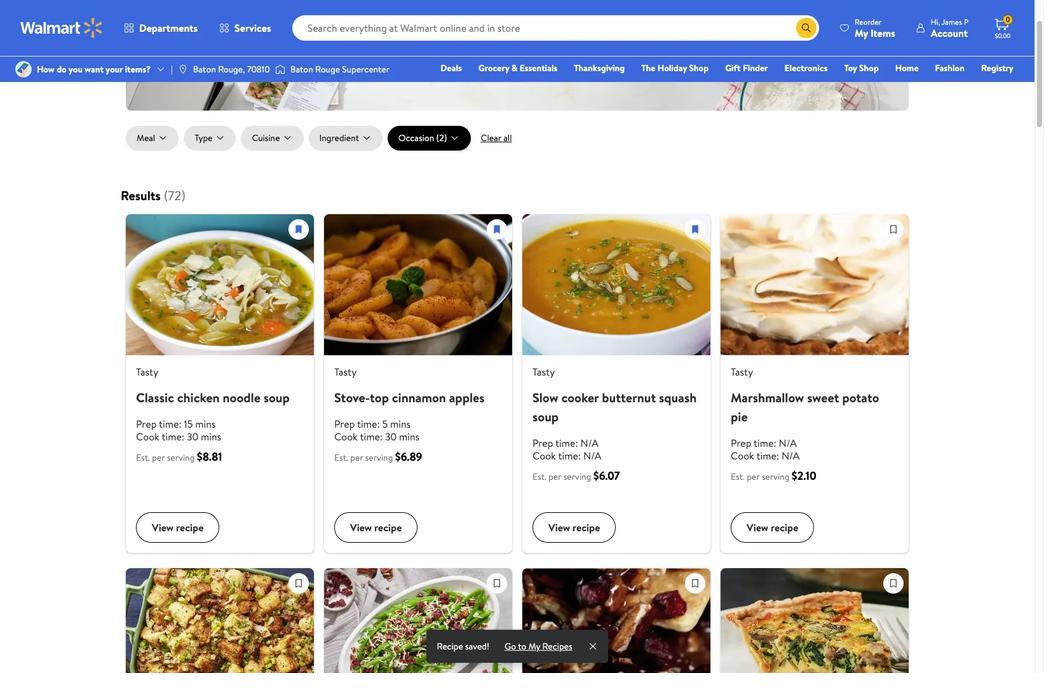 Task type: describe. For each thing, give the bounding box(es) containing it.
30 for top
[[385, 430, 397, 444]]

essentials
[[520, 62, 558, 74]]

supercenter
[[342, 63, 390, 76]]

tasty for classic
[[136, 365, 158, 379]]

slow cooker butternut squash soup
[[533, 389, 697, 426]]

fashion
[[936, 62, 965, 74]]

est. for classic chicken noodle soup
[[136, 452, 150, 464]]

stove-top cinnamon apples image
[[324, 214, 513, 356]]

serving for marshmallow
[[762, 471, 790, 483]]

noodle
[[223, 389, 261, 407]]

15
[[184, 417, 193, 431]]

baton for baton rouge, 70810
[[193, 63, 216, 76]]

toy
[[845, 62, 858, 74]]

grocery & essentials link
[[473, 61, 564, 75]]

view for slow cooker butternut squash soup
[[549, 521, 571, 535]]

0 vertical spatial soup
[[264, 389, 290, 407]]

one
[[917, 79, 936, 92]]

sausage & veggie quiche image
[[721, 569, 909, 674]]

baton for baton rouge supercenter
[[290, 63, 313, 76]]

the holiday shop link
[[636, 61, 715, 75]]

classic
[[136, 389, 174, 407]]

go
[[505, 640, 517, 653]]

classic chicken noodle soup image
[[126, 214, 314, 356]]

ingredient button
[[309, 126, 383, 151]]

$8.81
[[197, 449, 222, 465]]

per for stove-top cinnamon apples
[[351, 452, 363, 464]]

n/a up $6.07
[[584, 449, 602, 463]]

prep for slow cooker butternut squash soup
[[533, 436, 554, 450]]

recipe for top
[[375, 521, 402, 535]]

view recipe for classic chicken noodle soup
[[152, 521, 204, 535]]

gift finder link
[[720, 61, 774, 75]]

recipe saved!
[[437, 640, 490, 653]]

tasty for slow
[[533, 365, 555, 379]]

(2)
[[437, 132, 447, 144]]

view for classic chicken noodle soup
[[152, 521, 174, 535]]

1 shop from the left
[[690, 62, 709, 74]]

ingredient
[[320, 132, 359, 144]]

tasty for marshmallow
[[731, 365, 754, 379]]

thanksgiving
[[574, 62, 625, 74]]

clear all
[[481, 132, 512, 145]]

registry link
[[976, 61, 1020, 75]]

your inside recipe ideas explore and add ingredients right to your cart!
[[583, 63, 606, 79]]

toy shop
[[845, 62, 879, 74]]

go to my recipes button
[[500, 630, 578, 663]]

and
[[444, 63, 462, 79]]

prep for classic chicken noodle soup
[[136, 417, 157, 431]]

holiday
[[658, 62, 688, 74]]

prep time: n/a cook time: n/a for marshmallow sweet potato pie
[[731, 436, 800, 463]]

recipe for saved!
[[437, 640, 463, 653]]

meal
[[137, 132, 155, 144]]

0
[[1006, 14, 1011, 25]]

grocery & essentials
[[479, 62, 558, 74]]

recipe for sweet
[[771, 521, 799, 535]]

stove-top cinnamon apples
[[335, 389, 485, 407]]

 image for how
[[15, 61, 32, 78]]

occasion
[[399, 132, 435, 144]]

results (72)
[[121, 187, 186, 204]]

est. per serving $6.89
[[335, 449, 423, 465]]

fashion link
[[930, 61, 971, 75]]

serving for slow
[[564, 471, 592, 483]]

ideas
[[527, 32, 573, 60]]

0 horizontal spatial your
[[106, 63, 123, 76]]

you
[[69, 63, 83, 76]]

mins up the $6.89
[[399, 430, 420, 444]]

est. per serving $2.10
[[731, 468, 817, 484]]

view recipe for slow cooker butternut squash soup
[[549, 521, 601, 535]]

how do you want your items?
[[37, 63, 151, 76]]

cook inside prep time: 15 mins cook time: 30 mins
[[136, 430, 160, 444]]

thanksgiving link
[[569, 61, 631, 75]]

chicken
[[177, 389, 220, 407]]

cooker
[[562, 389, 599, 407]]

pie
[[731, 408, 748, 426]]

per for marshmallow sweet potato pie
[[747, 471, 760, 483]]

close image
[[588, 641, 598, 652]]

want
[[85, 63, 104, 76]]

walmart+
[[976, 79, 1014, 92]]

test image for the pecan pie dip image
[[686, 574, 705, 593]]

$6.89
[[395, 449, 423, 465]]

do
[[57, 63, 67, 76]]

toy shop link
[[839, 61, 885, 75]]

home link
[[890, 61, 925, 75]]

ingredients
[[486, 63, 541, 79]]

slow cooker butternut squash soup image
[[523, 214, 711, 356]]

hi, james p account
[[932, 16, 969, 40]]

rouge
[[315, 63, 340, 76]]

test image for slow cooker butternut squash soup image on the right of the page
[[686, 220, 705, 239]]

mins right 5
[[391, 417, 411, 431]]

est. for slow cooker butternut squash soup
[[533, 471, 547, 483]]

gift
[[726, 62, 741, 74]]

meal button
[[126, 126, 179, 151]]

all
[[504, 132, 512, 145]]

registry
[[982, 62, 1014, 74]]

recipe for cooker
[[573, 521, 601, 535]]

n/a up est. per serving $6.07
[[581, 436, 599, 450]]

home
[[896, 62, 919, 74]]

finder
[[743, 62, 769, 74]]

prep time: 5 mins cook time: 30 mins
[[335, 417, 420, 444]]

view recipe for marshmallow sweet potato pie
[[747, 521, 799, 535]]

potato
[[843, 389, 880, 407]]

clear
[[481, 132, 502, 145]]

Search search field
[[292, 15, 820, 41]]

baton rouge, 70810
[[193, 63, 270, 76]]

marshmallow sweet potato pie
[[731, 389, 880, 426]]

mins up $8.81
[[201, 430, 221, 444]]

the holiday shop
[[642, 62, 709, 74]]

n/a up $2.10
[[782, 449, 800, 463]]

30 for chicken
[[187, 430, 199, 444]]

deals link
[[435, 61, 468, 75]]



Task type: vqa. For each thing, say whether or not it's contained in the screenshot.
1st or
no



Task type: locate. For each thing, give the bounding box(es) containing it.
0 horizontal spatial shop
[[690, 62, 709, 74]]

0 horizontal spatial to
[[518, 640, 527, 653]]

&
[[512, 62, 518, 74]]

to
[[570, 63, 581, 79], [518, 640, 527, 653]]

debit
[[938, 79, 960, 92]]

recipes
[[543, 640, 573, 653]]

1 vertical spatial to
[[518, 640, 527, 653]]

0 vertical spatial my
[[855, 26, 869, 40]]

serving inside est. per serving $2.10
[[762, 471, 790, 483]]

soup
[[264, 389, 290, 407], [533, 408, 559, 426]]

how
[[37, 63, 55, 76]]

est. for marshmallow sweet potato pie
[[731, 471, 745, 483]]

walmart+ link
[[971, 79, 1020, 93]]

prep down classic
[[136, 417, 157, 431]]

est. for stove-top cinnamon apples
[[335, 452, 348, 464]]

type
[[195, 132, 213, 144]]

serving down prep time: 5 mins cook time: 30 mins
[[365, 452, 393, 464]]

test image for homemade stuffing with sausage and ham image
[[289, 574, 308, 593]]

test image
[[289, 220, 308, 239], [686, 220, 705, 239], [289, 574, 308, 593], [686, 574, 705, 593], [885, 574, 904, 593]]

registry one debit
[[917, 62, 1014, 92]]

2 view recipe from the left
[[350, 521, 402, 535]]

marshmallow sweet potato pie image
[[721, 214, 909, 356]]

1 horizontal spatial my
[[855, 26, 869, 40]]

recipe ideas explore and add ingredients right to your cart!
[[404, 32, 632, 79]]

go to my recipes
[[505, 640, 573, 653]]

p
[[965, 16, 969, 27]]

4 view from the left
[[747, 521, 769, 535]]

est. inside est. per serving $6.89
[[335, 452, 348, 464]]

apples
[[449, 389, 485, 407]]

tasty for stove-
[[335, 365, 357, 379]]

1 tasty from the left
[[136, 365, 158, 379]]

mins
[[195, 417, 216, 431], [391, 417, 411, 431], [201, 430, 221, 444], [399, 430, 420, 444]]

1 horizontal spatial soup
[[533, 408, 559, 426]]

0 horizontal spatial 30
[[187, 430, 199, 444]]

departments
[[139, 21, 198, 35]]

 image left how
[[15, 61, 32, 78]]

prep for marshmallow sweet potato pie
[[731, 436, 752, 450]]

tasty up marshmallow
[[731, 365, 754, 379]]

recipe for chicken
[[176, 521, 204, 535]]

thanksgiving green bean salad image
[[324, 569, 513, 674]]

1 horizontal spatial baton
[[290, 63, 313, 76]]

view for marshmallow sweet potato pie
[[747, 521, 769, 535]]

2 shop from the left
[[860, 62, 879, 74]]

to inside recipe ideas explore and add ingredients right to your cart!
[[570, 63, 581, 79]]

prep down slow
[[533, 436, 554, 450]]

1 recipe from the left
[[176, 521, 204, 535]]

my inside button
[[529, 640, 541, 653]]

serving inside est. per serving $6.07
[[564, 471, 592, 483]]

3 view recipe from the left
[[549, 521, 601, 535]]

baton rouge supercenter
[[290, 63, 390, 76]]

mins right the 15
[[195, 417, 216, 431]]

3 recipe from the left
[[573, 521, 601, 535]]

your left cart!
[[583, 63, 606, 79]]

account
[[932, 26, 969, 40]]

est. inside est. per serving $8.81
[[136, 452, 150, 464]]

per inside est. per serving $2.10
[[747, 471, 760, 483]]

prep down stove-
[[335, 417, 355, 431]]

prep
[[136, 417, 157, 431], [335, 417, 355, 431], [533, 436, 554, 450], [731, 436, 752, 450]]

serving inside est. per serving $8.81
[[167, 452, 195, 464]]

per inside est. per serving $6.07
[[549, 471, 562, 483]]

tasty up classic
[[136, 365, 158, 379]]

est. per serving $8.81
[[136, 449, 222, 465]]

30 inside prep time: 5 mins cook time: 30 mins
[[385, 430, 397, 444]]

1 vertical spatial recipe
[[437, 640, 463, 653]]

tasty up stove-
[[335, 365, 357, 379]]

serving left $6.07
[[564, 471, 592, 483]]

my
[[855, 26, 869, 40], [529, 640, 541, 653]]

test image for sausage & veggie quiche 'image'
[[885, 574, 904, 593]]

departments button
[[113, 13, 209, 43]]

my left recipes
[[529, 640, 541, 653]]

cuisine button
[[241, 126, 304, 151]]

1 horizontal spatial your
[[583, 63, 606, 79]]

prep inside prep time: 5 mins cook time: 30 mins
[[335, 417, 355, 431]]

prep time: n/a cook time: n/a up est. per serving $2.10
[[731, 436, 800, 463]]

 image right the |
[[178, 64, 188, 74]]

items
[[871, 26, 896, 40]]

recipe
[[462, 32, 522, 60], [437, 640, 463, 653]]

0 vertical spatial to
[[570, 63, 581, 79]]

classic chicken noodle soup
[[136, 389, 290, 407]]

reorder my items
[[855, 16, 896, 40]]

grocery
[[479, 62, 510, 74]]

70810
[[247, 63, 270, 76]]

recipe up grocery
[[462, 32, 522, 60]]

4 view recipe from the left
[[747, 521, 799, 535]]

2 tasty from the left
[[335, 365, 357, 379]]

1 horizontal spatial 30
[[385, 430, 397, 444]]

serving for stove-
[[365, 452, 393, 464]]

type button
[[184, 126, 236, 151]]

1 30 from the left
[[187, 430, 199, 444]]

time:
[[159, 417, 182, 431], [357, 417, 380, 431], [162, 430, 185, 444], [360, 430, 383, 444], [556, 436, 579, 450], [754, 436, 777, 450], [559, 449, 581, 463], [757, 449, 780, 463]]

0 $0.00
[[996, 14, 1011, 40]]

Walmart Site-Wide search field
[[292, 15, 820, 41]]

est. per serving $6.07
[[533, 468, 621, 484]]

per inside est. per serving $6.89
[[351, 452, 363, 464]]

n/a up est. per serving $2.10
[[779, 436, 797, 450]]

tasty up slow
[[533, 365, 555, 379]]

view for stove-top cinnamon apples
[[350, 521, 372, 535]]

cook up est. per serving $8.81
[[136, 430, 160, 444]]

baton left rouge
[[290, 63, 313, 76]]

$0.00
[[996, 31, 1011, 40]]

per down prep time: 15 mins cook time: 30 mins
[[152, 452, 165, 464]]

occasion (2) button
[[388, 126, 471, 151]]

butternut
[[602, 389, 656, 407]]

recipe for ideas
[[462, 32, 522, 60]]

squash
[[660, 389, 697, 407]]

prep for stove-top cinnamon apples
[[335, 417, 355, 431]]

est. inside est. per serving $6.07
[[533, 471, 547, 483]]

test image for marshmallow sweet potato pie
[[885, 220, 904, 239]]

2 recipe from the left
[[375, 521, 402, 535]]

30 up est. per serving $8.81
[[187, 430, 199, 444]]

sweet
[[808, 389, 840, 407]]

per for classic chicken noodle soup
[[152, 452, 165, 464]]

walmart image
[[20, 18, 103, 38]]

tasty
[[136, 365, 158, 379], [335, 365, 357, 379], [533, 365, 555, 379], [731, 365, 754, 379]]

cook up est. per serving $2.10
[[731, 449, 755, 463]]

per for slow cooker butternut squash soup
[[549, 471, 562, 483]]

cook up est. per serving $6.07
[[533, 449, 556, 463]]

the
[[642, 62, 656, 74]]

per left $6.07
[[549, 471, 562, 483]]

prep down pie at the right
[[731, 436, 752, 450]]

soup inside slow cooker butternut squash soup
[[533, 408, 559, 426]]

prep time: n/a cook time: n/a
[[533, 436, 602, 463], [731, 436, 800, 463]]

prep time: n/a cook time: n/a up est. per serving $6.07
[[533, 436, 602, 463]]

serving left $2.10
[[762, 471, 790, 483]]

shop right holiday
[[690, 62, 709, 74]]

my inside reorder my items
[[855, 26, 869, 40]]

1 vertical spatial my
[[529, 640, 541, 653]]

electronics link
[[779, 61, 834, 75]]

1 horizontal spatial prep time: n/a cook time: n/a
[[731, 436, 800, 463]]

per down prep time: 5 mins cook time: 30 mins
[[351, 452, 363, 464]]

soup right noodle
[[264, 389, 290, 407]]

2 view from the left
[[350, 521, 372, 535]]

prep inside prep time: 15 mins cook time: 30 mins
[[136, 417, 157, 431]]

slow
[[533, 389, 559, 407]]

1 prep time: n/a cook time: n/a from the left
[[533, 436, 602, 463]]

prep time: n/a cook time: n/a for slow cooker butternut squash soup
[[533, 436, 602, 463]]

1 vertical spatial soup
[[533, 408, 559, 426]]

recipe inside recipe ideas explore and add ingredients right to your cart!
[[462, 32, 522, 60]]

1 view from the left
[[152, 521, 174, 535]]

james
[[942, 16, 963, 27]]

1 baton from the left
[[193, 63, 216, 76]]

to right the right
[[570, 63, 581, 79]]

items?
[[125, 63, 151, 76]]

|
[[171, 63, 173, 76]]

 image
[[15, 61, 32, 78], [178, 64, 188, 74]]

serving
[[167, 452, 195, 464], [365, 452, 393, 464], [564, 471, 592, 483], [762, 471, 790, 483]]

30 up est. per serving $6.89
[[385, 430, 397, 444]]

serving inside est. per serving $6.89
[[365, 452, 393, 464]]

0 vertical spatial recipe
[[462, 32, 522, 60]]

cart!
[[608, 63, 632, 79]]

test image for classic chicken noodle soup image
[[289, 220, 308, 239]]

2 30 from the left
[[385, 430, 397, 444]]

0 horizontal spatial prep time: n/a cook time: n/a
[[533, 436, 602, 463]]

test image for stove-top cinnamon apples
[[488, 220, 507, 239]]

search icon image
[[802, 23, 812, 33]]

top
[[370, 389, 389, 407]]

view recipe for stove-top cinnamon apples
[[350, 521, 402, 535]]

 image
[[275, 63, 285, 76]]

shop right toy
[[860, 62, 879, 74]]

recipe left saved!
[[437, 640, 463, 653]]

serving down prep time: 15 mins cook time: 30 mins
[[167, 452, 195, 464]]

0 horizontal spatial my
[[529, 640, 541, 653]]

my left the items
[[855, 26, 869, 40]]

your right want
[[106, 63, 123, 76]]

deals
[[441, 62, 462, 74]]

$2.10
[[792, 468, 817, 484]]

2 prep time: n/a cook time: n/a from the left
[[731, 436, 800, 463]]

marshmallow
[[731, 389, 805, 407]]

1 horizontal spatial  image
[[178, 64, 188, 74]]

per inside est. per serving $8.81
[[152, 452, 165, 464]]

pecan pie dip image
[[523, 569, 711, 674]]

clear all button
[[471, 128, 523, 149]]

4 recipe from the left
[[771, 521, 799, 535]]

0 horizontal spatial  image
[[15, 61, 32, 78]]

cuisine
[[252, 132, 280, 144]]

30 inside prep time: 15 mins cook time: 30 mins
[[187, 430, 199, 444]]

results
[[121, 187, 161, 204]]

0 horizontal spatial soup
[[264, 389, 290, 407]]

soup down slow
[[533, 408, 559, 426]]

stove-
[[335, 389, 370, 407]]

1 horizontal spatial shop
[[860, 62, 879, 74]]

gift finder
[[726, 62, 769, 74]]

cook inside prep time: 5 mins cook time: 30 mins
[[335, 430, 358, 444]]

baton left rouge,
[[193, 63, 216, 76]]

cook up est. per serving $6.89
[[335, 430, 358, 444]]

test image
[[488, 220, 507, 239], [885, 220, 904, 239], [488, 574, 507, 593]]

to inside button
[[518, 640, 527, 653]]

3 view from the left
[[549, 521, 571, 535]]

 image for baton
[[178, 64, 188, 74]]

prep time: 15 mins cook time: 30 mins
[[136, 417, 221, 444]]

3 tasty from the left
[[533, 365, 555, 379]]

est. inside est. per serving $2.10
[[731, 471, 745, 483]]

serving for classic
[[167, 452, 195, 464]]

rouge,
[[218, 63, 245, 76]]

add
[[465, 63, 483, 79]]

right
[[544, 63, 567, 79]]

homemade stuffing with sausage and ham image
[[126, 569, 314, 674]]

occasion (2)
[[399, 132, 447, 144]]

2 baton from the left
[[290, 63, 313, 76]]

0 horizontal spatial baton
[[193, 63, 216, 76]]

1 view recipe from the left
[[152, 521, 204, 535]]

per left $2.10
[[747, 471, 760, 483]]

one debit link
[[911, 79, 966, 93]]

to right go at the left
[[518, 640, 527, 653]]

electronics
[[785, 62, 828, 74]]

recipe
[[176, 521, 204, 535], [375, 521, 402, 535], [573, 521, 601, 535], [771, 521, 799, 535]]

4 tasty from the left
[[731, 365, 754, 379]]

baton
[[193, 63, 216, 76], [290, 63, 313, 76]]

$6.07
[[594, 468, 621, 484]]

1 horizontal spatial to
[[570, 63, 581, 79]]

est.
[[136, 452, 150, 464], [335, 452, 348, 464], [533, 471, 547, 483], [731, 471, 745, 483]]

30
[[187, 430, 199, 444], [385, 430, 397, 444]]



